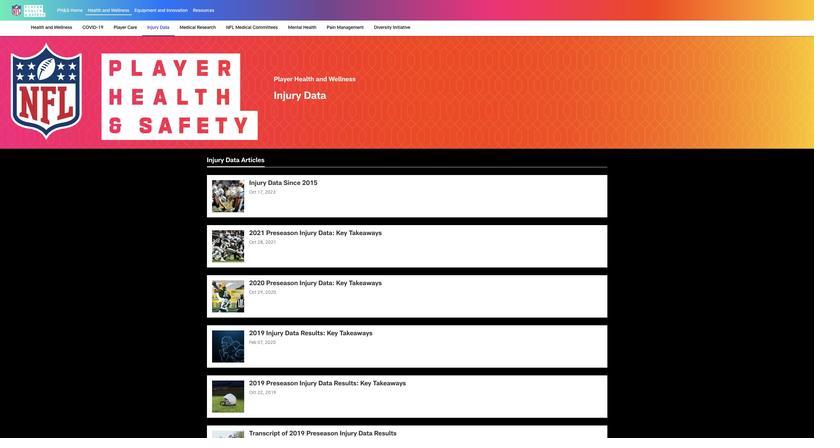 Task type: locate. For each thing, give the bounding box(es) containing it.
medical research link
[[177, 21, 219, 35]]

medical right the nfl
[[236, 26, 252, 30]]

2023
[[265, 191, 276, 195]]

2021 up 28,
[[249, 231, 265, 237]]

health
[[88, 9, 101, 13], [31, 26, 44, 30], [304, 26, 317, 30], [295, 77, 314, 83]]

and for the top health and wellness link
[[102, 9, 110, 13]]

initiative
[[393, 26, 411, 30]]

1 vertical spatial 2021
[[266, 241, 276, 245]]

wellness
[[111, 9, 129, 13], [54, 26, 72, 30], [329, 77, 356, 83]]

player care link
[[111, 21, 140, 35]]

0 vertical spatial results:
[[301, 331, 326, 337]]

takeaways for 2021 preseason injury data: key takeaways
[[349, 231, 382, 237]]

2020 for 2019
[[265, 341, 276, 345]]

covid-19
[[83, 26, 103, 30]]

3 oct from the top
[[249, 291, 257, 295]]

equipment
[[135, 9, 157, 13]]

2020 up 29, at bottom
[[249, 281, 265, 287]]

4 oct from the top
[[249, 391, 257, 395]]

1 vertical spatial wellness
[[54, 26, 72, 30]]

0 horizontal spatial results:
[[301, 331, 326, 337]]

2019 right "of"
[[290, 431, 305, 438]]

1 vertical spatial health and wellness link
[[31, 21, 75, 35]]

oct 22, 2019
[[249, 391, 276, 395]]

0 horizontal spatial injury data
[[147, 26, 170, 30]]

key
[[336, 231, 348, 237], [336, 281, 348, 287], [327, 331, 338, 337], [361, 381, 372, 387]]

nfl
[[226, 26, 234, 30]]

2019 up 07,
[[249, 331, 265, 337]]

0 horizontal spatial medical
[[180, 26, 196, 30]]

oct for injury data since 2015
[[249, 191, 257, 195]]

oct left 28,
[[249, 241, 257, 245]]

injury
[[147, 26, 159, 30], [274, 92, 302, 102], [207, 158, 224, 164], [249, 181, 267, 187], [300, 231, 317, 237], [300, 281, 317, 287], [266, 331, 284, 337], [300, 381, 317, 387], [340, 431, 357, 438]]

2 oct from the top
[[249, 241, 257, 245]]

home
[[71, 9, 83, 13]]

transcript
[[249, 431, 280, 438]]

transcript of 2019 preseason injury data results link
[[207, 426, 608, 438]]

1 vertical spatial injury data
[[274, 92, 327, 102]]

shutterstock_1048927490 scaled e1581090584979 1024x543 image
[[212, 331, 244, 363]]

health and wellness link
[[88, 9, 129, 13], [31, 21, 75, 35]]

0 vertical spatial injury data
[[147, 26, 170, 30]]

0 vertical spatial player
[[114, 26, 126, 30]]

takeaways for 2019 injury data results: key takeaways
[[340, 331, 373, 337]]

2021 right 28,
[[266, 241, 276, 245]]

28,
[[258, 241, 264, 245]]

1 oct from the top
[[249, 191, 257, 195]]

health and wellness up 19
[[88, 9, 129, 13]]

oct
[[249, 191, 257, 195], [249, 241, 257, 245], [249, 291, 257, 295], [249, 391, 257, 395]]

diversity initiative link
[[372, 21, 413, 35]]

0 horizontal spatial health and wellness
[[31, 26, 72, 30]]

preseason for 2019
[[266, 381, 298, 387]]

0 vertical spatial data:
[[319, 231, 335, 237]]

player inside banner
[[114, 26, 126, 30]]

1 horizontal spatial injury data
[[274, 92, 327, 102]]

diversity initiative
[[374, 26, 411, 30]]

player inside page main content main content
[[274, 77, 293, 83]]

takeaways
[[349, 231, 382, 237], [349, 281, 382, 287], [340, 331, 373, 337], [373, 381, 406, 387]]

0 vertical spatial wellness
[[111, 9, 129, 13]]

pain
[[327, 26, 336, 30]]

injury data since 2015
[[249, 181, 318, 187]]

banner
[[0, 0, 815, 36]]

2 medical from the left
[[236, 26, 252, 30]]

data
[[160, 26, 170, 30], [304, 92, 327, 102], [226, 158, 240, 164], [268, 181, 282, 187], [285, 331, 299, 337], [319, 381, 333, 387], [359, 431, 373, 438]]

2 horizontal spatial wellness
[[329, 77, 356, 83]]

banner containing ph&s home
[[0, 0, 815, 36]]

health and wellness link up 19
[[88, 9, 129, 13]]

health and wellness link down ph&s
[[31, 21, 75, 35]]

results:
[[301, 331, 326, 337], [334, 381, 359, 387]]

oct 28, 2021
[[249, 241, 276, 245]]

medical left the research
[[180, 26, 196, 30]]

hero_network_w2w week15 image
[[212, 180, 244, 212]]

preseason for 2020
[[266, 281, 298, 287]]

and
[[102, 9, 110, 13], [158, 9, 165, 13], [45, 26, 53, 30], [316, 77, 327, 83]]

oct left 22,
[[249, 391, 257, 395]]

pain management
[[327, 26, 364, 30]]

mental health link
[[286, 21, 319, 35]]

medical
[[180, 26, 196, 30], [236, 26, 252, 30]]

injury data inside page main content main content
[[274, 92, 327, 102]]

1 vertical spatial player
[[274, 77, 293, 83]]

1 vertical spatial results:
[[334, 381, 359, 387]]

1 vertical spatial health and wellness
[[31, 26, 72, 30]]

2 data: from the top
[[319, 281, 335, 287]]

0 horizontal spatial health and wellness link
[[31, 21, 75, 35]]

injury data articles
[[207, 158, 265, 164]]

resources
[[193, 9, 214, 13]]

1 vertical spatial 2020
[[266, 291, 276, 295]]

0 vertical spatial health and wellness
[[88, 9, 129, 13]]

2021
[[249, 231, 265, 237], [266, 241, 276, 245]]

2020 right 29, at bottom
[[266, 291, 276, 295]]

0 horizontal spatial player
[[114, 26, 126, 30]]

1 horizontal spatial medical
[[236, 26, 252, 30]]

resources link
[[193, 9, 214, 13]]

wellness inside page main content main content
[[329, 77, 356, 83]]

oct left 17,
[[249, 191, 257, 195]]

2019
[[249, 331, 265, 337], [249, 381, 265, 387], [266, 391, 276, 395], [290, 431, 305, 438]]

1 medical from the left
[[180, 26, 196, 30]]

of
[[282, 431, 288, 438]]

shutterstock_37482001 1024x683 image
[[212, 381, 244, 413]]

injury inside banner
[[147, 26, 159, 30]]

articles
[[241, 158, 265, 164]]

pain management link
[[325, 21, 367, 35]]

player health and safety logo image
[[10, 3, 47, 18]]

0 horizontal spatial 2021
[[249, 231, 265, 237]]

data:
[[319, 231, 335, 237], [319, 281, 335, 287]]

and for bottom health and wellness link
[[45, 26, 53, 30]]

2020 right 07,
[[265, 341, 276, 345]]

2020 for 2020
[[266, 291, 276, 295]]

1 horizontal spatial results:
[[334, 381, 359, 387]]

health and wellness down ph&s
[[31, 26, 72, 30]]

data inside transcript of 2019 preseason injury data results link
[[359, 431, 373, 438]]

1 horizontal spatial health and wellness link
[[88, 9, 129, 13]]

1 horizontal spatial 2021
[[266, 241, 276, 245]]

oct left 29, at bottom
[[249, 291, 257, 295]]

injury data link
[[145, 21, 172, 35]]

1 horizontal spatial player
[[274, 77, 293, 83]]

equipment and innovation
[[135, 9, 188, 13]]

injury data
[[147, 26, 170, 30], [274, 92, 327, 102]]

player
[[114, 26, 126, 30], [274, 77, 293, 83]]

injury data down equipment and innovation
[[147, 26, 170, 30]]

preseason
[[266, 231, 298, 237], [266, 281, 298, 287], [266, 381, 298, 387], [307, 431, 338, 438]]

1 vertical spatial data:
[[319, 281, 335, 287]]

2020
[[249, 281, 265, 287], [266, 291, 276, 295], [265, 341, 276, 345]]

1 data: from the top
[[319, 231, 335, 237]]

health and wellness
[[88, 9, 129, 13], [31, 26, 72, 30]]

health inside mental health link
[[304, 26, 317, 30]]

innovation
[[167, 9, 188, 13]]

2 vertical spatial 2020
[[265, 341, 276, 345]]

2021 preseason injury data: key takeaways
[[249, 231, 382, 237]]

since
[[284, 181, 301, 187]]

injury data down player health and wellness
[[274, 92, 327, 102]]

care
[[128, 26, 137, 30]]

2 vertical spatial wellness
[[329, 77, 356, 83]]

and inside page main content main content
[[316, 77, 327, 83]]



Task type: vqa. For each thing, say whether or not it's contained in the screenshot.
WELLNESS to the top
yes



Task type: describe. For each thing, give the bounding box(es) containing it.
nfl medical committees link
[[224, 21, 281, 35]]

data: for 2020 preseason injury data: key takeaways
[[319, 281, 335, 287]]

buffalo bills defensive tackle kyle williams (95) runs through drills during the team's nfl football practice in orchard park, n.y., tuesday, june 12, 2018. (ap photo/adrian kraus) image
[[212, 431, 244, 438]]

ph&s
[[57, 9, 69, 13]]

feb 07, 2020
[[249, 341, 276, 345]]

0 vertical spatial 2020
[[249, 281, 265, 287]]

0 vertical spatial 2021
[[249, 231, 265, 237]]

tackle vs image
[[212, 230, 244, 263]]

2019 up 22,
[[249, 381, 265, 387]]

2019 right 22,
[[266, 391, 276, 395]]

data: for 2021 preseason injury data: key takeaways
[[319, 231, 335, 237]]

transcript of 2019 preseason injury data results
[[249, 431, 397, 438]]

player care
[[114, 26, 137, 30]]

17,
[[258, 191, 264, 195]]

preseason for 2021
[[266, 231, 298, 237]]

feb
[[249, 341, 257, 345]]

0 vertical spatial health and wellness link
[[88, 9, 129, 13]]

research
[[197, 26, 216, 30]]

mental health
[[288, 26, 317, 30]]

injury data inside banner
[[147, 26, 170, 30]]

1 horizontal spatial health and wellness
[[88, 9, 129, 13]]

mental
[[288, 26, 302, 30]]

player health and wellness image
[[0, 36, 269, 149]]

diversity
[[374, 26, 392, 30]]

page main content main content
[[0, 36, 815, 438]]

2015
[[302, 181, 318, 187]]

takeaways for 2020 preseason injury data: key takeaways
[[349, 281, 382, 287]]

oct 29, 2020
[[249, 291, 276, 295]]

1 horizontal spatial wellness
[[111, 9, 129, 13]]

covid-
[[83, 26, 98, 30]]

player health and wellness
[[274, 77, 356, 83]]

key for 2019 injury data results: key takeaways
[[327, 331, 338, 337]]

29,
[[258, 291, 264, 295]]

key for 2021 preseason injury data: key takeaways
[[336, 231, 348, 237]]

oct 17, 2023
[[249, 191, 276, 195]]

2019 preseason injury data results: key takeaways
[[249, 381, 406, 387]]

nfl medical committees
[[226, 26, 278, 30]]

0 horizontal spatial wellness
[[54, 26, 72, 30]]

key for 2020 preseason injury data: key takeaways
[[336, 281, 348, 287]]

2020 preseason injury data: key takeaways
[[249, 281, 382, 287]]

results
[[374, 431, 397, 438]]

oct for 2020 preseason injury data: key takeaways
[[249, 291, 257, 295]]

ph&s home link
[[57, 9, 83, 13]]

management
[[337, 26, 364, 30]]

covid-19 link
[[80, 21, 106, 35]]

19
[[98, 26, 103, 30]]

data inside injury data link
[[160, 26, 170, 30]]

medical research
[[180, 26, 216, 30]]

ph&s home
[[57, 9, 83, 13]]

player for player care
[[114, 26, 126, 30]]

committees
[[253, 26, 278, 30]]

07,
[[258, 341, 264, 345]]

oct for 2019 preseason injury data results: key takeaways
[[249, 391, 257, 395]]

2019 injury data results: key takeaways
[[249, 331, 373, 337]]

equipment and innovation link
[[135, 9, 188, 13]]

oct for 2021 preseason injury data: key takeaways
[[249, 241, 257, 245]]

22,
[[258, 391, 264, 395]]

philadelphia eagles cornerback darius slay (24) attempts to break up a pass to green bay packers wide receiver davante adams (17) in the end zone during an nfl football game, sunday, nov. 29 in green bay, wis. (todd rosenberg via ap) image
[[212, 281, 244, 313]]

health inside page main content main content
[[295, 77, 314, 83]]

player for player health and wellness
[[274, 77, 293, 83]]

and for equipment and innovation link
[[158, 9, 165, 13]]



